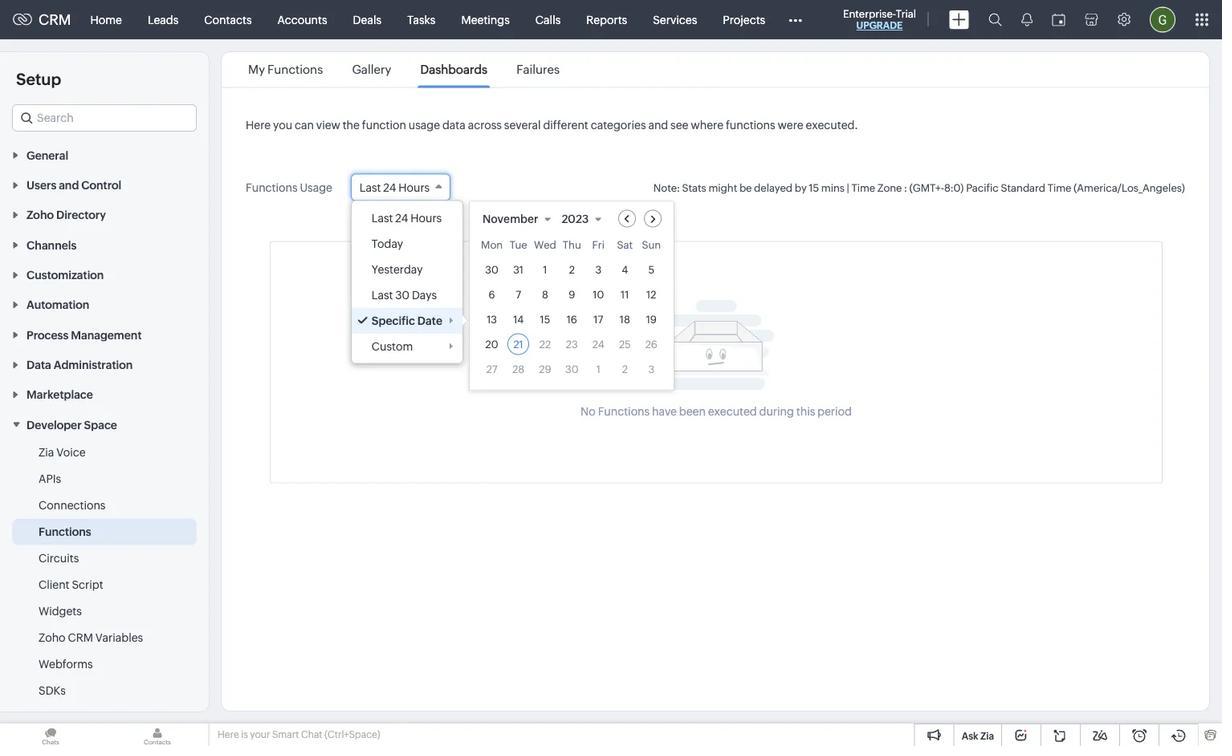 Task type: vqa. For each thing, say whether or not it's contained in the screenshot.


Task type: describe. For each thing, give the bounding box(es) containing it.
stats
[[682, 182, 706, 194]]

row containing mon
[[481, 239, 662, 256]]

usage
[[409, 119, 440, 132]]

enterprise-trial upgrade
[[843, 8, 916, 31]]

last for last 24 hours field
[[360, 181, 381, 194]]

developer
[[26, 419, 82, 431]]

6
[[489, 289, 495, 301]]

contacts link
[[191, 0, 265, 39]]

dashboards link
[[418, 63, 490, 77]]

usage
[[300, 181, 332, 194]]

16
[[567, 314, 577, 326]]

last 24 hours option
[[352, 205, 462, 231]]

yesterday
[[372, 263, 423, 276]]

24 fri cell
[[592, 338, 604, 350]]

1 horizontal spatial 2
[[622, 363, 628, 375]]

my functions
[[248, 63, 323, 77]]

developer space
[[26, 419, 117, 431]]

(gmt+-
[[909, 182, 944, 194]]

zia voice
[[39, 446, 86, 459]]

11
[[621, 289, 629, 301]]

last for list box containing last 24 hours
[[372, 212, 393, 224]]

8:0)
[[944, 182, 964, 194]]

1 horizontal spatial 30
[[485, 264, 498, 276]]

19
[[646, 314, 657, 326]]

widgets link
[[39, 603, 82, 619]]

last 24 hours for last 24 hours field
[[360, 181, 430, 194]]

row containing 27
[[481, 359, 662, 380]]

3 sun cell
[[648, 363, 654, 375]]

failures
[[516, 63, 560, 77]]

7
[[516, 289, 521, 301]]

zia inside developer space "region"
[[39, 446, 54, 459]]

no functions have been executed during this period
[[581, 405, 852, 418]]

18
[[620, 314, 630, 326]]

calls link
[[523, 0, 574, 39]]

by
[[795, 182, 807, 194]]

grid containing mon
[[470, 236, 673, 390]]

might
[[709, 182, 737, 194]]

29
[[539, 363, 551, 375]]

gallery
[[352, 63, 391, 77]]

tuesday column header
[[508, 239, 529, 256]]

November field
[[482, 210, 558, 228]]

client script link
[[39, 577, 103, 593]]

1 horizontal spatial 1
[[596, 363, 600, 375]]

circuits
[[39, 552, 79, 565]]

executed.
[[806, 119, 858, 132]]

failures link
[[514, 63, 562, 77]]

|
[[847, 182, 849, 194]]

functions inside developer space "region"
[[39, 525, 91, 538]]

chats image
[[0, 724, 101, 747]]

services
[[653, 13, 697, 26]]

Last 24 Hours field
[[351, 174, 451, 201]]

calendar image
[[1052, 13, 1066, 26]]

date
[[417, 314, 442, 327]]

client script
[[39, 578, 103, 591]]

days
[[412, 289, 437, 302]]

24 for list box containing last 24 hours
[[395, 212, 408, 224]]

28
[[512, 363, 524, 375]]

where
[[691, 119, 723, 132]]

thu
[[563, 239, 581, 251]]

list box containing last 24 hours
[[352, 201, 462, 363]]

accounts link
[[265, 0, 340, 39]]

no
[[581, 405, 596, 418]]

2023 field
[[561, 210, 609, 228]]

upgrade
[[856, 20, 903, 31]]

variables
[[95, 631, 143, 644]]

functions
[[726, 119, 775, 132]]

chat
[[301, 730, 322, 741]]

crm inside developer space "region"
[[68, 631, 93, 644]]

zoho crm variables
[[39, 631, 143, 644]]

connections
[[39, 499, 106, 512]]

17
[[594, 314, 603, 326]]

26 sun cell
[[645, 338, 657, 350]]

data
[[442, 119, 466, 132]]

custom
[[372, 340, 413, 353]]

apis
[[39, 472, 61, 485]]

space
[[84, 419, 117, 431]]

saturday column header
[[614, 239, 636, 256]]

wed
[[534, 239, 556, 251]]

during
[[759, 405, 794, 418]]

here is your smart chat (ctrl+space)
[[218, 730, 380, 741]]

circuits link
[[39, 550, 79, 566]]

tasks
[[407, 13, 436, 26]]

5
[[648, 264, 654, 276]]

specific date option
[[352, 308, 462, 334]]

specific
[[372, 314, 415, 327]]

period
[[817, 405, 852, 418]]

list containing my functions
[[234, 52, 574, 87]]

0 vertical spatial crm
[[39, 11, 71, 28]]

services link
[[640, 0, 710, 39]]

my functions link
[[246, 63, 325, 77]]

here for here you can view the function usage data across several different categories and see where functions were executed.
[[246, 119, 271, 132]]

delayed
[[754, 182, 793, 194]]

sdks link
[[39, 683, 66, 699]]

24 inside grid
[[592, 338, 604, 350]]

several
[[504, 119, 541, 132]]

25 sat cell
[[619, 338, 631, 350]]

deals
[[353, 13, 382, 26]]

functions left 'usage'
[[246, 181, 298, 194]]

pacific
[[966, 182, 999, 194]]

0 vertical spatial 2
[[569, 264, 575, 276]]

27 mon cell
[[486, 363, 497, 375]]

november
[[483, 212, 538, 225]]

thursday column header
[[561, 239, 583, 256]]

(ctrl+space)
[[324, 730, 380, 741]]

dashboards
[[420, 63, 487, 77]]

note: stats might be delayed by 15 mins | time zone : (gmt+-8:0) pacific standard time (america/los_angeles)
[[653, 182, 1185, 194]]



Task type: locate. For each thing, give the bounding box(es) containing it.
see
[[671, 119, 689, 132]]

last up specific
[[372, 289, 393, 302]]

2 sat cell
[[622, 363, 628, 375]]

row containing 20
[[481, 334, 662, 355]]

last 24 hours up last 24 hours option
[[360, 181, 430, 194]]

24 inside field
[[383, 181, 396, 194]]

25
[[619, 338, 631, 350]]

1 vertical spatial 3
[[648, 363, 654, 375]]

row containing 6
[[481, 284, 662, 306]]

28 tue cell
[[512, 363, 524, 375]]

1 time from the left
[[851, 182, 875, 194]]

1 horizontal spatial zia
[[980, 731, 994, 742]]

0 horizontal spatial 1
[[543, 264, 547, 276]]

23 thu cell
[[566, 338, 578, 350]]

the
[[343, 119, 360, 132]]

15
[[809, 182, 819, 194], [540, 314, 550, 326]]

1 down 24 fri cell
[[596, 363, 600, 375]]

30 down monday "column header"
[[485, 264, 498, 276]]

grid
[[470, 236, 673, 390]]

your
[[250, 730, 270, 741]]

monday column header
[[481, 239, 503, 256]]

2
[[569, 264, 575, 276], [622, 363, 628, 375]]

here you can view the function usage data across several different categories and see where functions were executed.
[[246, 119, 858, 132]]

ask
[[962, 731, 978, 742]]

0 vertical spatial hours
[[398, 181, 430, 194]]

sunday column header
[[641, 239, 662, 256]]

zoho
[[39, 631, 66, 644]]

contacts image
[[107, 724, 208, 747]]

(america/los_angeles)
[[1074, 182, 1185, 194]]

0 horizontal spatial 15
[[540, 314, 550, 326]]

ask zia
[[962, 731, 994, 742]]

hours inside last 24 hours field
[[398, 181, 430, 194]]

projects link
[[710, 0, 778, 39]]

leads
[[148, 13, 179, 26]]

last inside option
[[372, 289, 393, 302]]

3 down the 26
[[648, 363, 654, 375]]

list
[[234, 52, 574, 87]]

last up "today"
[[372, 212, 393, 224]]

1 row from the top
[[481, 239, 662, 256]]

here for here is your smart chat (ctrl+space)
[[218, 730, 239, 741]]

1 vertical spatial zia
[[980, 731, 994, 742]]

21
[[513, 338, 523, 350]]

2 down the 25 sat 'cell'
[[622, 363, 628, 375]]

zia left voice
[[39, 446, 54, 459]]

mon
[[481, 239, 503, 251]]

hours for last 24 hours field
[[398, 181, 430, 194]]

here left is
[[218, 730, 239, 741]]

3 row from the top
[[481, 284, 662, 306]]

30 down 23
[[565, 363, 579, 375]]

24
[[383, 181, 396, 194], [395, 212, 408, 224], [592, 338, 604, 350]]

widgets
[[39, 605, 82, 618]]

30 thu cell
[[565, 363, 579, 375]]

1 vertical spatial 2
[[622, 363, 628, 375]]

functions usage
[[246, 181, 332, 194]]

4
[[622, 264, 628, 276]]

1 fri cell
[[596, 363, 600, 375]]

0 vertical spatial zia
[[39, 446, 54, 459]]

0 vertical spatial last 24 hours
[[360, 181, 430, 194]]

row containing 13
[[481, 309, 662, 330]]

last 24 hours inside last 24 hours field
[[360, 181, 430, 194]]

1 vertical spatial crm
[[68, 631, 93, 644]]

profile image
[[1150, 7, 1176, 33]]

0 vertical spatial here
[[246, 119, 271, 132]]

zia right ask
[[980, 731, 994, 742]]

0 horizontal spatial 2
[[569, 264, 575, 276]]

voice
[[56, 446, 86, 459]]

crm
[[39, 11, 71, 28], [68, 631, 93, 644]]

today option
[[352, 231, 462, 257]]

is
[[241, 730, 248, 741]]

0 vertical spatial 15
[[809, 182, 819, 194]]

time right standard
[[1048, 182, 1071, 194]]

1 vertical spatial last 24 hours
[[372, 212, 442, 224]]

2 down thursday column header
[[569, 264, 575, 276]]

be
[[739, 182, 752, 194]]

gallery link
[[350, 63, 394, 77]]

been
[[679, 405, 706, 418]]

projects
[[723, 13, 765, 26]]

zoho crm variables link
[[39, 630, 143, 646]]

30 left days
[[395, 289, 410, 302]]

last
[[360, 181, 381, 194], [372, 212, 393, 224], [372, 289, 393, 302]]

9
[[569, 289, 575, 301]]

sdks
[[39, 684, 66, 697]]

0 horizontal spatial zia
[[39, 446, 54, 459]]

24 up today 'option'
[[395, 212, 408, 224]]

standard
[[1001, 182, 1045, 194]]

time right |
[[851, 182, 875, 194]]

2 time from the left
[[1048, 182, 1071, 194]]

developer space button
[[0, 410, 209, 439]]

0 horizontal spatial here
[[218, 730, 239, 741]]

client
[[39, 578, 69, 591]]

categories
[[591, 119, 646, 132]]

view
[[316, 119, 340, 132]]

executed
[[708, 405, 757, 418]]

hours up last 24 hours option
[[398, 181, 430, 194]]

24 up 1 fri cell
[[592, 338, 604, 350]]

8
[[542, 289, 548, 301]]

functions
[[267, 63, 323, 77], [246, 181, 298, 194], [598, 405, 650, 418], [39, 525, 91, 538]]

22 wed cell
[[539, 338, 551, 350]]

0 vertical spatial 3
[[595, 264, 601, 276]]

profile element
[[1140, 0, 1185, 39]]

4 row from the top
[[481, 309, 662, 330]]

here left you at left top
[[246, 119, 271, 132]]

1 vertical spatial 15
[[540, 314, 550, 326]]

last 30 days
[[372, 289, 437, 302]]

15 right by
[[809, 182, 819, 194]]

reports link
[[574, 0, 640, 39]]

0 horizontal spatial 30
[[395, 289, 410, 302]]

1 horizontal spatial time
[[1048, 182, 1071, 194]]

list box
[[352, 201, 462, 363]]

:
[[904, 182, 907, 194]]

time
[[851, 182, 875, 194], [1048, 182, 1071, 194]]

last 24 hours for list box containing last 24 hours
[[372, 212, 442, 224]]

and
[[648, 119, 668, 132]]

0 vertical spatial 1
[[543, 264, 547, 276]]

script
[[72, 578, 103, 591]]

functions right no
[[598, 405, 650, 418]]

contacts
[[204, 13, 252, 26]]

functions link
[[39, 524, 91, 540]]

fri
[[592, 239, 605, 251]]

10
[[593, 289, 604, 301]]

hours inside last 24 hours option
[[410, 212, 442, 224]]

last inside last 24 hours field
[[360, 181, 381, 194]]

0 vertical spatial 30
[[485, 264, 498, 276]]

last 24 hours
[[360, 181, 430, 194], [372, 212, 442, 224]]

1 horizontal spatial 3
[[648, 363, 654, 375]]

last 30 days option
[[352, 282, 462, 308]]

yesterday option
[[352, 257, 462, 282]]

12
[[646, 289, 656, 301]]

apis link
[[39, 471, 61, 487]]

smart
[[272, 730, 299, 741]]

0 vertical spatial 24
[[383, 181, 396, 194]]

2 horizontal spatial 30
[[565, 363, 579, 375]]

last up last 24 hours option
[[360, 181, 381, 194]]

last 24 hours up today 'option'
[[372, 212, 442, 224]]

24 for last 24 hours field
[[383, 181, 396, 194]]

20
[[485, 338, 498, 350]]

crm right zoho
[[68, 631, 93, 644]]

zia
[[39, 446, 54, 459], [980, 731, 994, 742]]

connections link
[[39, 497, 106, 513]]

1 down wednesday column header
[[543, 264, 547, 276]]

hours for list box containing last 24 hours
[[410, 212, 442, 224]]

this
[[796, 405, 815, 418]]

deals link
[[340, 0, 394, 39]]

custom option
[[352, 334, 462, 359]]

home link
[[77, 0, 135, 39]]

31
[[513, 264, 524, 276]]

enterprise-
[[843, 8, 896, 20]]

developer space region
[[0, 439, 209, 704]]

1 horizontal spatial 15
[[809, 182, 819, 194]]

home
[[90, 13, 122, 26]]

2 vertical spatial 24
[[592, 338, 604, 350]]

webforms
[[39, 658, 93, 671]]

crm left the home link
[[39, 11, 71, 28]]

tasks link
[[394, 0, 448, 39]]

mins
[[821, 182, 845, 194]]

row containing 30
[[481, 259, 662, 281]]

functions up circuits
[[39, 525, 91, 538]]

29 wed cell
[[539, 363, 551, 375]]

1 vertical spatial here
[[218, 730, 239, 741]]

15 up 22 wed cell
[[540, 314, 550, 326]]

24 inside option
[[395, 212, 408, 224]]

0 horizontal spatial time
[[851, 182, 875, 194]]

24 up last 24 hours option
[[383, 181, 396, 194]]

14
[[513, 314, 524, 326]]

1 vertical spatial last
[[372, 212, 393, 224]]

1 vertical spatial 24
[[395, 212, 408, 224]]

0 vertical spatial last
[[360, 181, 381, 194]]

note:
[[653, 182, 680, 194]]

row
[[481, 239, 662, 256], [481, 259, 662, 281], [481, 284, 662, 306], [481, 309, 662, 330], [481, 334, 662, 355], [481, 359, 662, 380]]

can
[[295, 119, 314, 132]]

last inside last 24 hours option
[[372, 212, 393, 224]]

specific date
[[372, 314, 442, 327]]

1 vertical spatial hours
[[410, 212, 442, 224]]

meetings link
[[448, 0, 523, 39]]

setup
[[16, 70, 61, 88]]

30 inside option
[[395, 289, 410, 302]]

functions right my
[[267, 63, 323, 77]]

1 vertical spatial 30
[[395, 289, 410, 302]]

friday column header
[[588, 239, 609, 256]]

leads link
[[135, 0, 191, 39]]

1 vertical spatial 1
[[596, 363, 600, 375]]

2 vertical spatial last
[[372, 289, 393, 302]]

2 row from the top
[[481, 259, 662, 281]]

2 vertical spatial 30
[[565, 363, 579, 375]]

were
[[778, 119, 803, 132]]

sun
[[642, 239, 661, 251]]

hours up today 'option'
[[410, 212, 442, 224]]

1 horizontal spatial here
[[246, 119, 271, 132]]

6 row from the top
[[481, 359, 662, 380]]

function
[[362, 119, 406, 132]]

3 down friday column header
[[595, 264, 601, 276]]

wednesday column header
[[534, 239, 556, 256]]

0 horizontal spatial 3
[[595, 264, 601, 276]]

5 row from the top
[[481, 334, 662, 355]]

last 24 hours inside last 24 hours option
[[372, 212, 442, 224]]

across
[[468, 119, 502, 132]]



